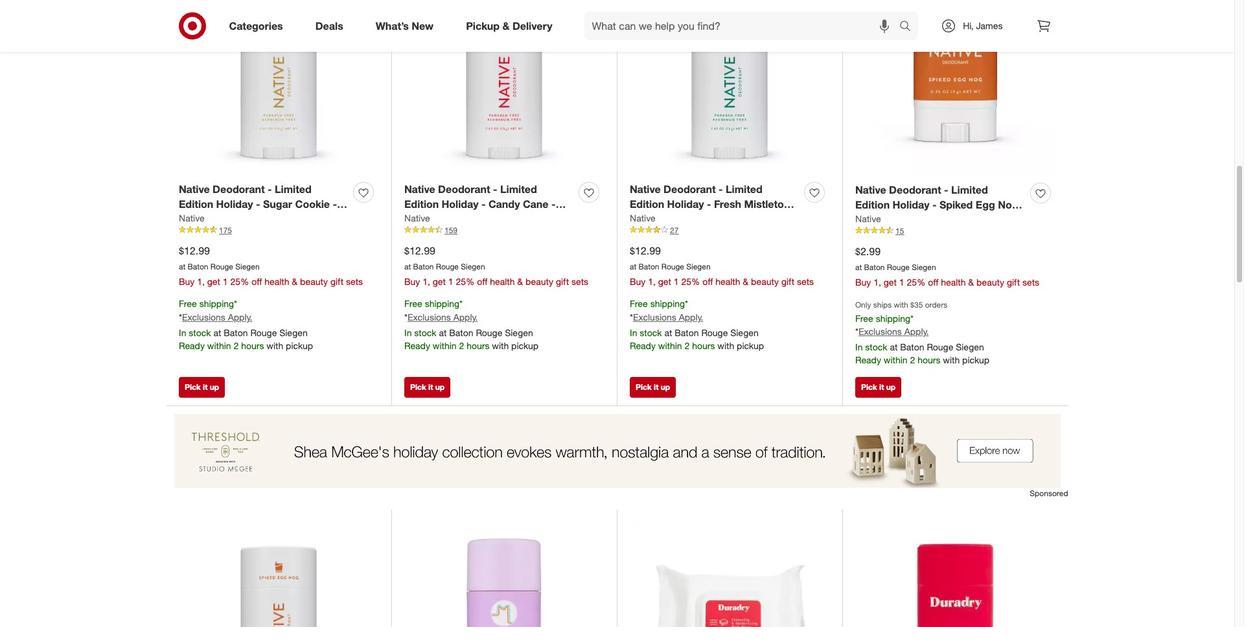 Task type: locate. For each thing, give the bounding box(es) containing it.
native deodorant - limited edition holiday - fresh mistletoe - aluminum free - 2.65 oz image
[[630, 0, 830, 175], [630, 0, 830, 175]]

& down 159 link
[[517, 276, 523, 287]]

$2.99 at baton rouge siegen buy 1, get 1 25% off health & beauty gift sets
[[856, 245, 1040, 288]]

pickup for native deodorant - limited edition holiday - fresh mistletoe - aluminum free - 2.65 oz
[[737, 340, 764, 351]]

oz inside native deodorant - limited edition holiday - spiked egg nog - aluminum free - trial size 0.35 oz
[[856, 228, 867, 241]]

- left candy
[[482, 198, 486, 210]]

27 link
[[630, 225, 830, 236]]

aluminum for native deodorant - limited edition holiday - fresh mistletoe - aluminum free - 2.65 oz
[[630, 212, 680, 225]]

within for native deodorant - limited edition holiday - candy cane - aluminum free - 2.65 oz
[[433, 340, 457, 351]]

holiday
[[216, 198, 253, 210], [442, 198, 479, 210], [667, 198, 704, 210], [893, 198, 930, 211]]

limited inside native deodorant - limited edition holiday - candy cane - aluminum free - 2.65 oz
[[500, 183, 537, 196]]

oz down fresh
[[737, 212, 749, 225]]

aluminum inside native deodorant - limited edition holiday - spiked egg nog - aluminum free - trial size 0.35 oz
[[863, 213, 912, 226]]

up for native deodorant - limited edition holiday - fresh mistletoe - aluminum free - 2.65 oz
[[661, 382, 670, 392]]

2.65 down 'sugar'
[[263, 212, 283, 225]]

1 pick it up button from the left
[[179, 377, 225, 398]]

sugar
[[263, 198, 292, 210]]

holiday for spiked
[[893, 198, 930, 211]]

beauty down the 27 link
[[751, 276, 779, 287]]

off down 175 'link'
[[252, 276, 262, 287]]

3 pick it up from the left
[[636, 382, 670, 392]]

duradry am deodorant & antiperspirant - prescription strength deodorant for hyperhidrosis, antiperspirant for women & men image
[[856, 522, 1056, 627], [856, 522, 1056, 627]]

native link for native deodorant - limited edition holiday - spiked egg nog - aluminum free - trial size 0.35 oz
[[856, 212, 881, 225]]

edition inside native deodorant - limited edition holiday - candy cane - aluminum free - 2.65 oz
[[404, 198, 439, 210]]

hi, james
[[963, 20, 1003, 31]]

25%
[[230, 276, 249, 287], [456, 276, 475, 287], [682, 276, 700, 287], [907, 277, 926, 288]]

spiked
[[940, 198, 973, 211]]

ships
[[874, 300, 892, 310]]

25% down 159 at the left of the page
[[456, 276, 475, 287]]

1 free shipping * * exclusions apply. in stock at  baton rouge siegen ready within 2 hours with pickup from the left
[[179, 298, 313, 351]]

at inside the $2.99 at baton rouge siegen buy 1, get 1 25% off health & beauty gift sets
[[856, 262, 862, 272]]

edition for native deodorant - limited edition holiday - sugar cookie - aluminum free - 2.65 oz
[[179, 198, 213, 210]]

at
[[179, 262, 186, 271], [404, 262, 411, 271], [630, 262, 637, 271], [856, 262, 862, 272], [214, 327, 221, 338], [439, 327, 447, 338], [665, 327, 672, 338], [890, 342, 898, 353]]

apply. inside only ships with $35 orders free shipping * * exclusions apply. in stock at  baton rouge siegen ready within 2 hours with pickup
[[905, 326, 929, 337]]

deodorant inside native deodorant - limited edition holiday - spiked egg nog - aluminum free - trial size 0.35 oz
[[889, 183, 942, 196]]

& down 15 link
[[969, 277, 974, 288]]

at inside only ships with $35 orders free shipping * * exclusions apply. in stock at  baton rouge siegen ready within 2 hours with pickup
[[890, 342, 898, 353]]

*
[[234, 298, 237, 309], [460, 298, 463, 309], [685, 298, 688, 309], [179, 312, 182, 323], [404, 312, 408, 323], [630, 312, 633, 323], [911, 313, 914, 324], [856, 326, 859, 337]]

$12.99 at baton rouge siegen buy 1, get 1 25% off health & beauty gift sets down 175 'link'
[[179, 244, 363, 287]]

2 $12.99 from the left
[[404, 244, 436, 257]]

in inside only ships with $35 orders free shipping * * exclusions apply. in stock at  baton rouge siegen ready within 2 hours with pickup
[[856, 342, 863, 353]]

- left 'sugar'
[[256, 198, 260, 210]]

aluminum for native deodorant - limited edition holiday - candy cane - aluminum free - 2.65 oz
[[404, 212, 454, 225]]

What can we help you find? suggestions appear below search field
[[584, 12, 903, 40]]

siegen inside the $2.99 at baton rouge siegen buy 1, get 1 25% off health & beauty gift sets
[[912, 262, 936, 272]]

0 horizontal spatial $12.99 at baton rouge siegen buy 1, get 1 25% off health & beauty gift sets
[[179, 244, 363, 287]]

2 $12.99 at baton rouge siegen buy 1, get 1 25% off health & beauty gift sets from the left
[[404, 244, 589, 287]]

2 free shipping * * exclusions apply. in stock at  baton rouge siegen ready within 2 hours with pickup from the left
[[404, 298, 539, 351]]

$12.99 for native deodorant - limited edition holiday - fresh mistletoe - aluminum free - 2.65 oz
[[630, 244, 661, 257]]

3 it from the left
[[654, 382, 659, 392]]

off inside the $2.99 at baton rouge siegen buy 1, get 1 25% off health & beauty gift sets
[[928, 277, 939, 288]]

1 it from the left
[[203, 382, 208, 392]]

2 inside only ships with $35 orders free shipping * * exclusions apply. in stock at  baton rouge siegen ready within 2 hours with pickup
[[910, 355, 915, 366]]

3 pick from the left
[[636, 382, 652, 392]]

pick for native deodorant - limited edition holiday - candy cane - aluminum free - 2.65 oz
[[410, 382, 426, 392]]

stock
[[189, 327, 211, 338], [414, 327, 437, 338], [640, 327, 662, 338], [865, 342, 888, 353]]

siegen
[[235, 262, 260, 271], [461, 262, 485, 271], [687, 262, 711, 271], [912, 262, 936, 272], [280, 327, 308, 338], [505, 327, 533, 338], [731, 327, 759, 338], [956, 342, 984, 353]]

in for native deodorant - limited edition holiday - candy cane - aluminum free - 2.65 oz
[[404, 327, 412, 338]]

175 link
[[179, 225, 379, 236]]

nog
[[998, 198, 1019, 211]]

0.35
[[993, 213, 1014, 226]]

deodorant
[[213, 183, 265, 196], [438, 183, 490, 196], [664, 183, 716, 196], [889, 183, 942, 196]]

25% down the 27 link
[[682, 276, 700, 287]]

1 pick it up from the left
[[185, 382, 219, 392]]

holiday up 27
[[667, 198, 704, 210]]

hours for sugar
[[241, 340, 264, 351]]

gift inside the $2.99 at baton rouge siegen buy 1, get 1 25% off health & beauty gift sets
[[1007, 277, 1020, 288]]

oz inside native deodorant - limited edition holiday - candy cane - aluminum free - 2.65 oz
[[511, 212, 523, 225]]

beauty down 15 link
[[977, 277, 1005, 288]]

exclusions inside only ships with $35 orders free shipping * * exclusions apply. in stock at  baton rouge siegen ready within 2 hours with pickup
[[859, 326, 902, 337]]

& inside the $2.99 at baton rouge siegen buy 1, get 1 25% off health & beauty gift sets
[[969, 277, 974, 288]]

off up orders
[[928, 277, 939, 288]]

off for spiked
[[928, 277, 939, 288]]

beauty
[[300, 276, 328, 287], [526, 276, 554, 287], [751, 276, 779, 287], [977, 277, 1005, 288]]

- left trial
[[940, 213, 944, 226]]

in
[[179, 327, 186, 338], [404, 327, 412, 338], [630, 327, 637, 338], [856, 342, 863, 353]]

1, for native deodorant - limited edition holiday - fresh mistletoe - aluminum free - 2.65 oz
[[648, 276, 656, 287]]

siegen inside only ships with $35 orders free shipping * * exclusions apply. in stock at  baton rouge siegen ready within 2 hours with pickup
[[956, 342, 984, 353]]

sets inside the $2.99 at baton rouge siegen buy 1, get 1 25% off health & beauty gift sets
[[1023, 277, 1040, 288]]

deodorant inside native deodorant - limited edition holiday - sugar cookie - aluminum free - 2.65 oz
[[213, 183, 265, 196]]

off for fresh
[[703, 276, 713, 287]]

holiday inside native deodorant - limited edition holiday - candy cane - aluminum free - 2.65 oz
[[442, 198, 479, 210]]

deals link
[[304, 12, 360, 40]]

deodorant up spiked
[[889, 183, 942, 196]]

limited inside native deodorant - limited edition holiday - sugar cookie - aluminum free - 2.65 oz
[[275, 183, 312, 196]]

- right cane
[[552, 198, 556, 210]]

deodorant for sugar
[[213, 183, 265, 196]]

health
[[265, 276, 289, 287], [490, 276, 515, 287], [716, 276, 741, 287], [941, 277, 966, 288]]

buy
[[179, 276, 195, 287], [404, 276, 420, 287], [630, 276, 646, 287], [856, 277, 871, 288]]

up
[[210, 382, 219, 392], [435, 382, 445, 392], [661, 382, 670, 392], [887, 382, 896, 392]]

2 horizontal spatial 2.65
[[714, 212, 734, 225]]

& for native deodorant - limited edition holiday - candy cane - aluminum free - 2.65 oz
[[517, 276, 523, 287]]

hours inside only ships with $35 orders free shipping * * exclusions apply. in stock at  baton rouge siegen ready within 2 hours with pickup
[[918, 355, 941, 366]]

sponsored
[[1030, 489, 1069, 498]]

1 up from the left
[[210, 382, 219, 392]]

get up the ships
[[884, 277, 897, 288]]

free inside native deodorant - limited edition holiday - sugar cookie - aluminum free - 2.65 oz
[[231, 212, 253, 225]]

- up spiked
[[944, 183, 949, 196]]

off down 159 link
[[477, 276, 488, 287]]

orders
[[925, 300, 948, 310]]

gift
[[331, 276, 344, 287], [556, 276, 569, 287], [782, 276, 795, 287], [1007, 277, 1020, 288]]

edition inside native deodorant - limited edition holiday - spiked egg nog - aluminum free - trial size 0.35 oz
[[856, 198, 890, 211]]

2.65 inside native deodorant - limited edition holiday - candy cane - aluminum free - 2.65 oz
[[488, 212, 509, 225]]

gift for native deodorant - limited edition holiday - candy cane - aluminum free - 2.65 oz
[[556, 276, 569, 287]]

3 $12.99 from the left
[[630, 244, 661, 257]]

4 pick from the left
[[861, 382, 877, 392]]

candy
[[489, 198, 520, 210]]

shipping
[[199, 298, 234, 309], [425, 298, 460, 309], [651, 298, 685, 309], [876, 313, 911, 324]]

2 pick it up from the left
[[410, 382, 445, 392]]

& right pickup
[[503, 19, 510, 32]]

with for native deodorant - limited edition holiday - fresh mistletoe - aluminum free - 2.65 oz
[[718, 340, 735, 351]]

-
[[268, 183, 272, 196], [493, 183, 498, 196], [719, 183, 723, 196], [944, 183, 949, 196], [256, 198, 260, 210], [333, 198, 337, 210], [482, 198, 486, 210], [552, 198, 556, 210], [707, 198, 711, 210], [793, 198, 797, 210], [933, 198, 937, 211], [256, 212, 260, 225], [481, 212, 486, 225], [707, 212, 711, 225], [856, 213, 860, 226], [940, 213, 944, 226]]

stock for native deodorant - limited edition holiday - sugar cookie - aluminum free - 2.65 oz
[[189, 327, 211, 338]]

- up 'sugar'
[[268, 183, 272, 196]]

2.65 down fresh
[[714, 212, 734, 225]]

1,
[[197, 276, 205, 287], [423, 276, 430, 287], [648, 276, 656, 287], [874, 277, 881, 288]]

baton
[[188, 262, 208, 271], [413, 262, 434, 271], [639, 262, 660, 271], [864, 262, 885, 272], [224, 327, 248, 338], [449, 327, 474, 338], [675, 327, 699, 338], [900, 342, 925, 353]]

deodorant for fresh
[[664, 183, 716, 196]]

limited up 'sugar'
[[275, 183, 312, 196]]

deodorant up fresh
[[664, 183, 716, 196]]

3 free shipping * * exclusions apply. in stock at  baton rouge siegen ready within 2 hours with pickup from the left
[[630, 298, 764, 351]]

2 horizontal spatial free shipping * * exclusions apply. in stock at  baton rouge siegen ready within 2 hours with pickup
[[630, 298, 764, 351]]

&
[[503, 19, 510, 32], [292, 276, 298, 287], [517, 276, 523, 287], [743, 276, 749, 287], [969, 277, 974, 288]]

native deodorant - limited edition holiday - candy cane - aluminum free - 2.65 oz image
[[404, 0, 604, 175], [404, 0, 604, 175]]

4 pick it up from the left
[[861, 382, 896, 392]]

native link
[[179, 212, 205, 225], [404, 212, 430, 225], [630, 212, 656, 225], [856, 212, 881, 225]]

2.65
[[263, 212, 283, 225], [488, 212, 509, 225], [714, 212, 734, 225]]

2 it from the left
[[428, 382, 433, 392]]

pick it up button
[[179, 377, 225, 398], [404, 377, 451, 398], [630, 377, 676, 398], [856, 377, 902, 398]]

2 up from the left
[[435, 382, 445, 392]]

$12.99 at baton rouge siegen buy 1, get 1 25% off health & beauty gift sets for fresh
[[630, 244, 814, 287]]

limited up spiked
[[952, 183, 988, 196]]

15
[[896, 226, 904, 236]]

pick
[[185, 382, 201, 392], [410, 382, 426, 392], [636, 382, 652, 392], [861, 382, 877, 392]]

trial
[[947, 213, 967, 226]]

free
[[231, 212, 253, 225], [457, 212, 478, 225], [682, 212, 704, 225], [915, 213, 937, 226], [179, 298, 197, 309], [404, 298, 422, 309], [630, 298, 648, 309], [856, 313, 874, 324]]

sets
[[346, 276, 363, 287], [572, 276, 589, 287], [797, 276, 814, 287], [1023, 277, 1040, 288]]

native inside native deodorant - limited edition holiday - fresh mistletoe - aluminum free - 2.65 oz
[[630, 183, 661, 196]]

- right "cookie"
[[333, 198, 337, 210]]

native deodorant - limited edition holiday - sugar cookie - aluminum free - 2.65 oz
[[179, 183, 337, 225]]

oz down candy
[[511, 212, 523, 225]]

health inside the $2.99 at baton rouge siegen buy 1, get 1 25% off health & beauty gift sets
[[941, 277, 966, 288]]

1 $12.99 from the left
[[179, 244, 210, 257]]

get for native deodorant - limited edition holiday - sugar cookie - aluminum free - 2.65 oz
[[207, 276, 220, 287]]

2 for native deodorant - limited edition holiday - sugar cookie - aluminum free - 2.65 oz
[[234, 340, 239, 351]]

& for native deodorant - limited edition holiday - spiked egg nog - aluminum free - trial size 0.35 oz
[[969, 277, 974, 288]]

health down the 27 link
[[716, 276, 741, 287]]

$12.99 at baton rouge siegen buy 1, get 1 25% off health & beauty gift sets down 159 link
[[404, 244, 589, 287]]

only
[[856, 300, 871, 310]]

$12.99 at baton rouge siegen buy 1, get 1 25% off health & beauty gift sets for candy
[[404, 244, 589, 287]]

native deodorant - limited edition holiday - candy cane - aluminum free - 2.65 oz link
[[404, 182, 574, 225]]

edition inside native deodorant - limited edition holiday - sugar cookie - aluminum free - 2.65 oz
[[179, 198, 213, 210]]

1, inside the $2.99 at baton rouge siegen buy 1, get 1 25% off health & beauty gift sets
[[874, 277, 881, 288]]

pickup & delivery
[[466, 19, 553, 32]]

25% for sugar
[[230, 276, 249, 287]]

hi,
[[963, 20, 974, 31]]

health down 159 link
[[490, 276, 515, 287]]

3 up from the left
[[661, 382, 670, 392]]

3 pick it up button from the left
[[630, 377, 676, 398]]

with for native deodorant - limited edition holiday - sugar cookie - aluminum free - 2.65 oz
[[267, 340, 283, 351]]

limited for fresh
[[726, 183, 763, 196]]

1 horizontal spatial $12.99 at baton rouge siegen buy 1, get 1 25% off health & beauty gift sets
[[404, 244, 589, 287]]

25% up "$35"
[[907, 277, 926, 288]]

free shipping * * exclusions apply. in stock at  baton rouge siegen ready within 2 hours with pickup
[[179, 298, 313, 351], [404, 298, 539, 351], [630, 298, 764, 351]]

- right the mistletoe at the right of page
[[793, 198, 797, 210]]

deodorant up 'sugar'
[[213, 183, 265, 196]]

native inside native deodorant - limited edition holiday - spiked egg nog - aluminum free - trial size 0.35 oz
[[856, 183, 886, 196]]

exclusions
[[182, 312, 225, 323], [408, 312, 451, 323], [633, 312, 677, 323], [859, 326, 902, 337]]

1 horizontal spatial $12.99
[[404, 244, 436, 257]]

aluminum inside native deodorant - limited edition holiday - fresh mistletoe - aluminum free - 2.65 oz
[[630, 212, 680, 225]]

beauty for native deodorant - limited edition holiday - fresh mistletoe - aluminum free - 2.65 oz
[[751, 276, 779, 287]]

health for candy
[[490, 276, 515, 287]]

buy for native deodorant - limited edition holiday - candy cane - aluminum free - 2.65 oz
[[404, 276, 420, 287]]

25% for spiked
[[907, 277, 926, 288]]

native deodorant - limited edition holiday - fresh mistletoe - aluminum free - 2.65 oz
[[630, 183, 797, 225]]

2.65 inside native deodorant - limited edition holiday - sugar cookie - aluminum free - 2.65 oz
[[263, 212, 283, 225]]

limited
[[275, 183, 312, 196], [500, 183, 537, 196], [726, 183, 763, 196], [952, 183, 988, 196]]

hours
[[241, 340, 264, 351], [467, 340, 490, 351], [692, 340, 715, 351], [918, 355, 941, 366]]

27
[[670, 225, 679, 235]]

1
[[223, 276, 228, 287], [448, 276, 453, 287], [674, 276, 679, 287], [900, 277, 905, 288]]

4 it from the left
[[880, 382, 884, 392]]

pick it up for native deodorant - limited edition holiday - spiked egg nog - aluminum free - trial size 0.35 oz
[[861, 382, 896, 392]]

get down 27
[[658, 276, 671, 287]]

2 horizontal spatial $12.99 at baton rouge siegen buy 1, get 1 25% off health & beauty gift sets
[[630, 244, 814, 287]]

baton inside the $2.99 at baton rouge siegen buy 1, get 1 25% off health & beauty gift sets
[[864, 262, 885, 272]]

2.65 down candy
[[488, 212, 509, 225]]

pick for native deodorant - limited edition holiday - sugar cookie - aluminum free - 2.65 oz
[[185, 382, 201, 392]]

deodorant inside native deodorant - limited edition holiday - fresh mistletoe - aluminum free - 2.65 oz
[[664, 183, 716, 196]]

deodorant up candy
[[438, 183, 490, 196]]

shipping for native deodorant - limited edition holiday - sugar cookie - aluminum free - 2.65 oz
[[199, 298, 234, 309]]

megababe the glow deo daily deodorant - 2.6oz image
[[404, 522, 604, 627], [404, 522, 604, 627]]

aluminum inside native deodorant - limited edition holiday - sugar cookie - aluminum free - 2.65 oz
[[179, 212, 228, 225]]

edition
[[179, 198, 213, 210], [404, 198, 439, 210], [630, 198, 664, 210], [856, 198, 890, 211]]

off
[[252, 276, 262, 287], [477, 276, 488, 287], [703, 276, 713, 287], [928, 277, 939, 288]]

off for candy
[[477, 276, 488, 287]]

oz up $2.99
[[856, 228, 867, 241]]

1 horizontal spatial 2.65
[[488, 212, 509, 225]]

native inside native deodorant - limited edition holiday - sugar cookie - aluminum free - 2.65 oz
[[179, 183, 210, 196]]

with for native deodorant - limited edition holiday - candy cane - aluminum free - 2.65 oz
[[492, 340, 509, 351]]

off down the 27 link
[[703, 276, 713, 287]]

get down 175
[[207, 276, 220, 287]]

pickup
[[466, 19, 500, 32]]

limited up fresh
[[726, 183, 763, 196]]

native deodorant - limited edition holiday - spiked egg nog - aluminum free - 2.65 oz image
[[179, 522, 379, 627], [179, 522, 379, 627]]

native deodorant - limited edition holiday - spiked egg nog - aluminum free - trial size 0.35 oz link
[[856, 183, 1025, 241]]

cane
[[523, 198, 549, 210]]

pick it up button for native deodorant - limited edition holiday - candy cane - aluminum free - 2.65 oz
[[404, 377, 451, 398]]

1 for native deodorant - limited edition holiday - spiked egg nog - aluminum free - trial size 0.35 oz
[[900, 277, 905, 288]]

- right 175
[[256, 212, 260, 225]]

edition for native deodorant - limited edition holiday - candy cane - aluminum free - 2.65 oz
[[404, 198, 439, 210]]

1 inside the $2.99 at baton rouge siegen buy 1, get 1 25% off health & beauty gift sets
[[900, 277, 905, 288]]

within inside only ships with $35 orders free shipping * * exclusions apply. in stock at  baton rouge siegen ready within 2 hours with pickup
[[884, 355, 908, 366]]

native deodorant - limited edition holiday - sugar cookie - aluminum free - 2.65 oz image
[[179, 0, 379, 175], [179, 0, 379, 175]]

exclusions apply. button
[[182, 311, 252, 324], [408, 311, 478, 324], [633, 311, 703, 324], [859, 326, 929, 339]]

2 horizontal spatial $12.99
[[630, 244, 661, 257]]

holiday up 175
[[216, 198, 253, 210]]

rouge
[[211, 262, 233, 271], [436, 262, 459, 271], [662, 262, 684, 271], [887, 262, 910, 272], [250, 327, 277, 338], [476, 327, 503, 338], [702, 327, 728, 338], [927, 342, 954, 353]]

limited up candy
[[500, 183, 537, 196]]

it for native deodorant - limited edition holiday - fresh mistletoe - aluminum free - 2.65 oz
[[654, 382, 659, 392]]

pick it up
[[185, 382, 219, 392], [410, 382, 445, 392], [636, 382, 670, 392], [861, 382, 896, 392]]

it
[[203, 382, 208, 392], [428, 382, 433, 392], [654, 382, 659, 392], [880, 382, 884, 392]]

health up orders
[[941, 277, 966, 288]]

native
[[179, 183, 210, 196], [404, 183, 435, 196], [630, 183, 661, 196], [856, 183, 886, 196], [179, 212, 205, 223], [404, 212, 430, 223], [630, 212, 656, 223], [856, 213, 881, 224]]

$12.99 at baton rouge siegen buy 1, get 1 25% off health & beauty gift sets
[[179, 244, 363, 287], [404, 244, 589, 287], [630, 244, 814, 287]]

get inside the $2.99 at baton rouge siegen buy 1, get 1 25% off health & beauty gift sets
[[884, 277, 897, 288]]

1 $12.99 at baton rouge siegen buy 1, get 1 25% off health & beauty gift sets from the left
[[179, 244, 363, 287]]

gift for native deodorant - limited edition holiday - fresh mistletoe - aluminum free - 2.65 oz
[[782, 276, 795, 287]]

25% down 175
[[230, 276, 249, 287]]

edition inside native deodorant - limited edition holiday - fresh mistletoe - aluminum free - 2.65 oz
[[630, 198, 664, 210]]

holiday inside native deodorant - limited edition holiday - fresh mistletoe - aluminum free - 2.65 oz
[[667, 198, 704, 210]]

deodorant inside native deodorant - limited edition holiday - candy cane - aluminum free - 2.65 oz
[[438, 183, 490, 196]]

health down 175 'link'
[[265, 276, 289, 287]]

1, for native deodorant - limited edition holiday - sugar cookie - aluminum free - 2.65 oz
[[197, 276, 205, 287]]

native link for native deodorant - limited edition holiday - sugar cookie - aluminum free - 2.65 oz
[[179, 212, 205, 225]]

buy inside the $2.99 at baton rouge siegen buy 1, get 1 25% off health & beauty gift sets
[[856, 277, 871, 288]]

get down 159 at the left of the page
[[433, 276, 446, 287]]

2 pick it up button from the left
[[404, 377, 451, 398]]

what's new link
[[365, 12, 450, 40]]

native deodorant - limited edition holiday - spiked egg nog - aluminum free - trial size 0.35 oz image
[[856, 0, 1056, 175], [856, 0, 1056, 175]]

1, for native deodorant - limited edition holiday - candy cane - aluminum free - 2.65 oz
[[423, 276, 430, 287]]

within
[[207, 340, 231, 351], [433, 340, 457, 351], [658, 340, 682, 351], [884, 355, 908, 366]]

native deodorant - limited edition holiday - spiked egg nog - aluminum free - trial size 0.35 oz
[[856, 183, 1019, 241]]

apply. for sugar
[[228, 312, 252, 323]]

limited inside native deodorant - limited edition holiday - fresh mistletoe - aluminum free - 2.65 oz
[[726, 183, 763, 196]]

sets for native deodorant - limited edition holiday - candy cane - aluminum free - 2.65 oz
[[572, 276, 589, 287]]

shipping inside only ships with $35 orders free shipping * * exclusions apply. in stock at  baton rouge siegen ready within 2 hours with pickup
[[876, 313, 911, 324]]

2
[[234, 340, 239, 351], [459, 340, 464, 351], [685, 340, 690, 351], [910, 355, 915, 366]]

fresh
[[714, 198, 742, 210]]

in for native deodorant - limited edition holiday - sugar cookie - aluminum free - 2.65 oz
[[179, 327, 186, 338]]

beauty inside the $2.99 at baton rouge siegen buy 1, get 1 25% off health & beauty gift sets
[[977, 277, 1005, 288]]

oz down 'sugar'
[[286, 212, 297, 225]]

apply.
[[228, 312, 252, 323], [454, 312, 478, 323], [679, 312, 703, 323], [905, 326, 929, 337]]

holiday up 15
[[893, 198, 930, 211]]

1 horizontal spatial free shipping * * exclusions apply. in stock at  baton rouge siegen ready within 2 hours with pickup
[[404, 298, 539, 351]]

limited inside native deodorant - limited edition holiday - spiked egg nog - aluminum free - trial size 0.35 oz
[[952, 183, 988, 196]]

aluminum inside native deodorant - limited edition holiday - candy cane - aluminum free - 2.65 oz
[[404, 212, 454, 225]]

categories
[[229, 19, 283, 32]]

2 2.65 from the left
[[488, 212, 509, 225]]

aluminum
[[179, 212, 228, 225], [404, 212, 454, 225], [630, 212, 680, 225], [863, 213, 912, 226]]

delivery
[[513, 19, 553, 32]]

159 link
[[404, 225, 604, 236]]

get
[[207, 276, 220, 287], [433, 276, 446, 287], [658, 276, 671, 287], [884, 277, 897, 288]]

4 up from the left
[[887, 382, 896, 392]]

0 horizontal spatial free shipping * * exclusions apply. in stock at  baton rouge siegen ready within 2 hours with pickup
[[179, 298, 313, 351]]

beauty down 175 'link'
[[300, 276, 328, 287]]

0 horizontal spatial 2.65
[[263, 212, 283, 225]]

4 pick it up button from the left
[[856, 377, 902, 398]]

james
[[976, 20, 1003, 31]]

oz inside native deodorant - limited edition holiday - fresh mistletoe - aluminum free - 2.65 oz
[[737, 212, 749, 225]]

shipping for native deodorant - limited edition holiday - candy cane - aluminum free - 2.65 oz
[[425, 298, 460, 309]]

holiday up 159 at the left of the page
[[442, 198, 479, 210]]

hours for candy
[[467, 340, 490, 351]]

25% inside the $2.99 at baton rouge siegen buy 1, get 1 25% off health & beauty gift sets
[[907, 277, 926, 288]]

oz inside native deodorant - limited edition holiday - sugar cookie - aluminum free - 2.65 oz
[[286, 212, 297, 225]]

0 horizontal spatial $12.99
[[179, 244, 210, 257]]

175
[[219, 225, 232, 235]]

3 2.65 from the left
[[714, 212, 734, 225]]

$12.99 at baton rouge siegen buy 1, get 1 25% off health & beauty gift sets down the 27 link
[[630, 244, 814, 287]]

aluminum for native deodorant - limited edition holiday - sugar cookie - aluminum free - 2.65 oz
[[179, 212, 228, 225]]

3 $12.99 at baton rouge siegen buy 1, get 1 25% off health & beauty gift sets from the left
[[630, 244, 814, 287]]

pickup for native deodorant - limited edition holiday - candy cane - aluminum free - 2.65 oz
[[511, 340, 539, 351]]

2 pick from the left
[[410, 382, 426, 392]]

$12.99 for native deodorant - limited edition holiday - candy cane - aluminum free - 2.65 oz
[[404, 244, 436, 257]]

pick it up button for native deodorant - limited edition holiday - fresh mistletoe - aluminum free - 2.65 oz
[[630, 377, 676, 398]]

- up $2.99
[[856, 213, 860, 226]]

2.65 inside native deodorant - limited edition holiday - fresh mistletoe - aluminum free - 2.65 oz
[[714, 212, 734, 225]]

holiday for fresh
[[667, 198, 704, 210]]

with
[[894, 300, 909, 310], [267, 340, 283, 351], [492, 340, 509, 351], [718, 340, 735, 351], [943, 355, 960, 366]]

& down 175 'link'
[[292, 276, 298, 287]]

holiday inside native deodorant - limited edition holiday - spiked egg nog - aluminum free - trial size 0.35 oz
[[893, 198, 930, 211]]

pick it up for native deodorant - limited edition holiday - sugar cookie - aluminum free - 2.65 oz
[[185, 382, 219, 392]]

$12.99
[[179, 244, 210, 257], [404, 244, 436, 257], [630, 244, 661, 257]]

duradry cleansing & deodorizing wipes - all-body odor neutralizer, rinse free - aqua image
[[630, 522, 830, 627], [630, 522, 830, 627]]

get for native deodorant - limited edition holiday - candy cane - aluminum free - 2.65 oz
[[433, 276, 446, 287]]

1 2.65 from the left
[[263, 212, 283, 225]]

holiday inside native deodorant - limited edition holiday - sugar cookie - aluminum free - 2.65 oz
[[216, 198, 253, 210]]

within for native deodorant - limited edition holiday - fresh mistletoe - aluminum free - 2.65 oz
[[658, 340, 682, 351]]

beauty down 159 link
[[526, 276, 554, 287]]

1 pick from the left
[[185, 382, 201, 392]]

pickup
[[286, 340, 313, 351], [511, 340, 539, 351], [737, 340, 764, 351], [963, 355, 990, 366]]

baton inside only ships with $35 orders free shipping * * exclusions apply. in stock at  baton rouge siegen ready within 2 hours with pickup
[[900, 342, 925, 353]]

- right 27
[[707, 212, 711, 225]]

oz
[[286, 212, 297, 225], [511, 212, 523, 225], [737, 212, 749, 225], [856, 228, 867, 241]]

deodorant for candy
[[438, 183, 490, 196]]

& down the 27 link
[[743, 276, 749, 287]]

ready
[[179, 340, 205, 351], [404, 340, 430, 351], [630, 340, 656, 351], [856, 355, 881, 366]]



Task type: describe. For each thing, give the bounding box(es) containing it.
free shipping * * exclusions apply. in stock at  baton rouge siegen ready within 2 hours with pickup for sugar
[[179, 298, 313, 351]]

native link for native deodorant - limited edition holiday - candy cane - aluminum free - 2.65 oz
[[404, 212, 430, 225]]

holiday for candy
[[442, 198, 479, 210]]

25% for fresh
[[682, 276, 700, 287]]

rouge inside the $2.99 at baton rouge siegen buy 1, get 1 25% off health & beauty gift sets
[[887, 262, 910, 272]]

up for native deodorant - limited edition holiday - sugar cookie - aluminum free - 2.65 oz
[[210, 382, 219, 392]]

pick it up for native deodorant - limited edition holiday - fresh mistletoe - aluminum free - 2.65 oz
[[636, 382, 670, 392]]

health for fresh
[[716, 276, 741, 287]]

gift for native deodorant - limited edition holiday - sugar cookie - aluminum free - 2.65 oz
[[331, 276, 344, 287]]

limited for sugar
[[275, 183, 312, 196]]

- left spiked
[[933, 198, 937, 211]]

search button
[[894, 12, 925, 43]]

ready for native deodorant - limited edition holiday - candy cane - aluminum free - 2.65 oz
[[404, 340, 430, 351]]

sets for native deodorant - limited edition holiday - sugar cookie - aluminum free - 2.65 oz
[[346, 276, 363, 287]]

2 for native deodorant - limited edition holiday - fresh mistletoe - aluminum free - 2.65 oz
[[685, 340, 690, 351]]

hours for fresh
[[692, 340, 715, 351]]

egg
[[976, 198, 995, 211]]

size
[[970, 213, 991, 226]]

free inside native deodorant - limited edition holiday - spiked egg nog - aluminum free - trial size 0.35 oz
[[915, 213, 937, 226]]

new
[[412, 19, 434, 32]]

only ships with $35 orders free shipping * * exclusions apply. in stock at  baton rouge siegen ready within 2 hours with pickup
[[856, 300, 990, 366]]

native deodorant - limited edition holiday - fresh mistletoe - aluminum free - 2.65 oz link
[[630, 182, 799, 225]]

1 for native deodorant - limited edition holiday - fresh mistletoe - aluminum free - 2.65 oz
[[674, 276, 679, 287]]

what's
[[376, 19, 409, 32]]

cookie
[[295, 198, 330, 210]]

pickup inside only ships with $35 orders free shipping * * exclusions apply. in stock at  baton rouge siegen ready within 2 hours with pickup
[[963, 355, 990, 366]]

up for native deodorant - limited edition holiday - spiked egg nog - aluminum free - trial size 0.35 oz
[[887, 382, 896, 392]]

health for spiked
[[941, 277, 966, 288]]

pick for native deodorant - limited edition holiday - fresh mistletoe - aluminum free - 2.65 oz
[[636, 382, 652, 392]]

oz for sugar
[[286, 212, 297, 225]]

exclusions for native deodorant - limited edition holiday - fresh mistletoe - aluminum free - 2.65 oz
[[633, 312, 677, 323]]

buy for native deodorant - limited edition holiday - fresh mistletoe - aluminum free - 2.65 oz
[[630, 276, 646, 287]]

shipping for native deodorant - limited edition holiday - fresh mistletoe - aluminum free - 2.65 oz
[[651, 298, 685, 309]]

pick it up button for native deodorant - limited edition holiday - spiked egg nog - aluminum free - trial size 0.35 oz
[[856, 377, 902, 398]]

15 link
[[856, 225, 1056, 237]]

get for native deodorant - limited edition holiday - spiked egg nog - aluminum free - trial size 0.35 oz
[[884, 277, 897, 288]]

within for native deodorant - limited edition holiday - sugar cookie - aluminum free - 2.65 oz
[[207, 340, 231, 351]]

- right 159 at the left of the page
[[481, 212, 486, 225]]

$12.99 at baton rouge siegen buy 1, get 1 25% off health & beauty gift sets for sugar
[[179, 244, 363, 287]]

native inside native deodorant - limited edition holiday - candy cane - aluminum free - 2.65 oz
[[404, 183, 435, 196]]

categories link
[[218, 12, 299, 40]]

buy for native deodorant - limited edition holiday - spiked egg nog - aluminum free - trial size 0.35 oz
[[856, 277, 871, 288]]

native deodorant - limited edition holiday - sugar cookie - aluminum free - 2.65 oz link
[[179, 182, 348, 225]]

rouge inside only ships with $35 orders free shipping * * exclusions apply. in stock at  baton rouge siegen ready within 2 hours with pickup
[[927, 342, 954, 353]]

stock for native deodorant - limited edition holiday - candy cane - aluminum free - 2.65 oz
[[414, 327, 437, 338]]

edition for native deodorant - limited edition holiday - spiked egg nog - aluminum free - trial size 0.35 oz
[[856, 198, 890, 211]]

it for native deodorant - limited edition holiday - sugar cookie - aluminum free - 2.65 oz
[[203, 382, 208, 392]]

edition for native deodorant - limited edition holiday - fresh mistletoe - aluminum free - 2.65 oz
[[630, 198, 664, 210]]

what's new
[[376, 19, 434, 32]]

exclusions apply. button for native deodorant - limited edition holiday - fresh mistletoe - aluminum free - 2.65 oz
[[633, 311, 703, 324]]

it for native deodorant - limited edition holiday - spiked egg nog - aluminum free - trial size 0.35 oz
[[880, 382, 884, 392]]

& for native deodorant - limited edition holiday - fresh mistletoe - aluminum free - 2.65 oz
[[743, 276, 749, 287]]

exclusions apply. button for native deodorant - limited edition holiday - sugar cookie - aluminum free - 2.65 oz
[[182, 311, 252, 324]]

free inside only ships with $35 orders free shipping * * exclusions apply. in stock at  baton rouge siegen ready within 2 hours with pickup
[[856, 313, 874, 324]]

& for native deodorant - limited edition holiday - sugar cookie - aluminum free - 2.65 oz
[[292, 276, 298, 287]]

pickup & delivery link
[[455, 12, 569, 40]]

beauty for native deodorant - limited edition holiday - spiked egg nog - aluminum free - trial size 0.35 oz
[[977, 277, 1005, 288]]

beauty for native deodorant - limited edition holiday - candy cane - aluminum free - 2.65 oz
[[526, 276, 554, 287]]

advertisement region
[[166, 414, 1069, 488]]

pick it up button for native deodorant - limited edition holiday - sugar cookie - aluminum free - 2.65 oz
[[179, 377, 225, 398]]

pick for native deodorant - limited edition holiday - spiked egg nog - aluminum free - trial size 0.35 oz
[[861, 382, 877, 392]]

exclusions apply. button for native deodorant - limited edition holiday - candy cane - aluminum free - 2.65 oz
[[408, 311, 478, 324]]

1 for native deodorant - limited edition holiday - candy cane - aluminum free - 2.65 oz
[[448, 276, 453, 287]]

1, for native deodorant - limited edition holiday - spiked egg nog - aluminum free - trial size 0.35 oz
[[874, 277, 881, 288]]

limited for candy
[[500, 183, 537, 196]]

in for native deodorant - limited edition holiday - fresh mistletoe - aluminum free - 2.65 oz
[[630, 327, 637, 338]]

free inside native deodorant - limited edition holiday - fresh mistletoe - aluminum free - 2.65 oz
[[682, 212, 704, 225]]

get for native deodorant - limited edition holiday - fresh mistletoe - aluminum free - 2.65 oz
[[658, 276, 671, 287]]

ready inside only ships with $35 orders free shipping * * exclusions apply. in stock at  baton rouge siegen ready within 2 hours with pickup
[[856, 355, 881, 366]]

pickup for native deodorant - limited edition holiday - sugar cookie - aluminum free - 2.65 oz
[[286, 340, 313, 351]]

beauty for native deodorant - limited edition holiday - sugar cookie - aluminum free - 2.65 oz
[[300, 276, 328, 287]]

search
[[894, 20, 925, 33]]

mistletoe
[[744, 198, 790, 210]]

2.65 for sugar
[[263, 212, 283, 225]]

2.65 for fresh
[[714, 212, 734, 225]]

it for native deodorant - limited edition holiday - candy cane - aluminum free - 2.65 oz
[[428, 382, 433, 392]]

apply. for candy
[[454, 312, 478, 323]]

159
[[445, 225, 458, 235]]

exclusions for native deodorant - limited edition holiday - candy cane - aluminum free - 2.65 oz
[[408, 312, 451, 323]]

deals
[[315, 19, 343, 32]]

sets for native deodorant - limited edition holiday - fresh mistletoe - aluminum free - 2.65 oz
[[797, 276, 814, 287]]

$12.99 for native deodorant - limited edition holiday - sugar cookie - aluminum free - 2.65 oz
[[179, 244, 210, 257]]

$35
[[911, 300, 923, 310]]

deodorant for spiked
[[889, 183, 942, 196]]

free inside native deodorant - limited edition holiday - candy cane - aluminum free - 2.65 oz
[[457, 212, 478, 225]]

25% for candy
[[456, 276, 475, 287]]

native link for native deodorant - limited edition holiday - fresh mistletoe - aluminum free - 2.65 oz
[[630, 212, 656, 225]]

health for sugar
[[265, 276, 289, 287]]

off for sugar
[[252, 276, 262, 287]]

apply. for fresh
[[679, 312, 703, 323]]

2 for native deodorant - limited edition holiday - candy cane - aluminum free - 2.65 oz
[[459, 340, 464, 351]]

$2.99
[[856, 245, 881, 258]]

- left fresh
[[707, 198, 711, 210]]

- up fresh
[[719, 183, 723, 196]]

1 for native deodorant - limited edition holiday - sugar cookie - aluminum free - 2.65 oz
[[223, 276, 228, 287]]

gift for native deodorant - limited edition holiday - spiked egg nog - aluminum free - trial size 0.35 oz
[[1007, 277, 1020, 288]]

native deodorant - limited edition holiday - candy cane - aluminum free - 2.65 oz
[[404, 183, 556, 225]]

oz for fresh
[[737, 212, 749, 225]]

stock inside only ships with $35 orders free shipping * * exclusions apply. in stock at  baton rouge siegen ready within 2 hours with pickup
[[865, 342, 888, 353]]

ready for native deodorant - limited edition holiday - sugar cookie - aluminum free - 2.65 oz
[[179, 340, 205, 351]]

- up candy
[[493, 183, 498, 196]]

limited for spiked
[[952, 183, 988, 196]]



Task type: vqa. For each thing, say whether or not it's contained in the screenshot.


